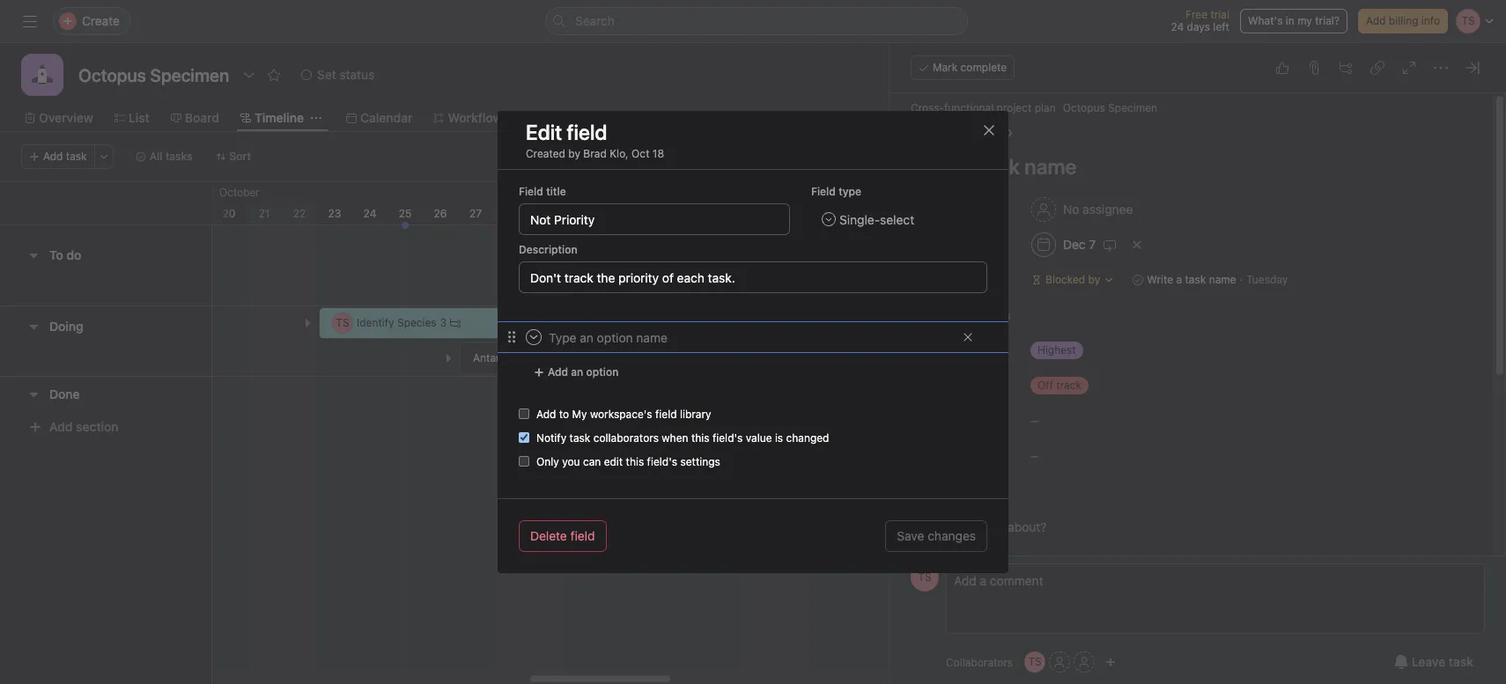 Task type: locate. For each thing, give the bounding box(es) containing it.
field's for value
[[713, 432, 743, 445]]

write for write up report
[[614, 281, 640, 294]]

0 vertical spatial species
[[957, 125, 1002, 140]]

0 vertical spatial 24
[[1171, 20, 1184, 33]]

18
[[653, 147, 664, 160]]

add down the overview link
[[43, 150, 63, 163]]

dashboard
[[538, 110, 602, 125]]

hide inherited fields button
[[911, 307, 1011, 324]]

ts button right collaborators
[[1025, 652, 1046, 673]]

ts button down save changes button on the right bottom of the page
[[911, 564, 939, 592]]

field inside button
[[571, 529, 595, 544]]

write inside identify species main content
[[1147, 273, 1174, 286]]

29
[[540, 207, 553, 220]]

by
[[569, 147, 581, 160]]

0 horizontal spatial ts button
[[911, 564, 939, 592]]

only
[[537, 456, 559, 469]]

1
[[967, 344, 972, 358], [554, 352, 559, 365]]

identify species main content
[[892, 93, 1472, 685]]

octopus specimen link
[[1063, 101, 1158, 115]]

add left an
[[548, 366, 568, 379]]

overview
[[39, 110, 93, 125]]

ts left '#'
[[547, 246, 561, 259]]

add left to
[[537, 408, 556, 421]]

add inside add an option button
[[548, 366, 568, 379]]

add down done button in the left of the page
[[49, 419, 73, 434]]

Task Name text field
[[899, 146, 1472, 187]]

0 vertical spatial ts button
[[911, 564, 939, 592]]

1 vertical spatial 24
[[364, 207, 377, 220]]

field inside the edit field created by brad klo, oct 18
[[567, 120, 608, 144]]

24 right the 23
[[364, 207, 377, 220]]

5
[[790, 207, 796, 220]]

this up settings
[[692, 432, 710, 445]]

description down 29
[[519, 243, 578, 256]]

collapse task list for the section to do image
[[26, 248, 41, 263]]

2 vertical spatial field
[[571, 529, 595, 544]]

0 vertical spatial leftcount image
[[450, 318, 461, 329]]

field
[[567, 120, 608, 144], [655, 408, 677, 421], [571, 529, 595, 544]]

1 vertical spatial species
[[397, 316, 437, 330]]

1 vertical spatial field's
[[647, 456, 678, 469]]

species
[[957, 125, 1002, 140], [397, 316, 437, 330]]

billing
[[1389, 14, 1419, 27]]

identify species
[[911, 125, 1002, 140], [357, 316, 437, 330]]

task down my
[[570, 432, 591, 445]]

add an option
[[548, 366, 619, 379]]

1 vertical spatial ts button
[[1025, 652, 1046, 673]]

identify down 'cross-'
[[911, 125, 954, 140]]

species down cross-functional project plan link
[[957, 125, 1002, 140]]

write left up
[[614, 281, 640, 294]]

title
[[546, 185, 566, 198]]

0 horizontal spatial description
[[519, 243, 578, 256]]

write
[[1147, 273, 1174, 286], [614, 281, 640, 294]]

dialog
[[890, 43, 1507, 685]]

search list box
[[545, 7, 968, 35]]

24
[[1171, 20, 1184, 33], [364, 207, 377, 220]]

when
[[662, 432, 689, 445]]

description inside identify species main content
[[911, 485, 968, 499]]

leftcount image up an
[[562, 353, 573, 364]]

0 vertical spatial field's
[[713, 432, 743, 445]]

add an option button
[[526, 360, 627, 385]]

0 vertical spatial identify species
[[911, 125, 1002, 140]]

24 inside free trial 24 days left
[[1171, 20, 1184, 33]]

field up the brad
[[567, 120, 608, 144]]

collapse task list for the section done image
[[26, 387, 41, 401]]

0 horizontal spatial species
[[397, 316, 437, 330]]

1 inside identify species main content
[[967, 344, 972, 358]]

identify
[[911, 125, 954, 140], [357, 316, 394, 330]]

a
[[1177, 273, 1183, 286]]

octopus
[[1063, 101, 1106, 115]]

0 horizontal spatial 24
[[364, 207, 377, 220]]

22
[[293, 207, 306, 220]]

0 horizontal spatial field's
[[647, 456, 678, 469]]

done
[[49, 386, 80, 401]]

brad
[[584, 147, 607, 160]]

0 likes. click to like this task image
[[1276, 61, 1290, 75]]

delete field button
[[519, 521, 607, 552]]

field's left the value
[[713, 432, 743, 445]]

leftcount image right 3
[[450, 318, 461, 329]]

leftcount image
[[450, 318, 461, 329], [562, 353, 573, 364]]

this right edit
[[626, 456, 644, 469]]

calendar
[[360, 110, 413, 125]]

description up save changes
[[911, 485, 968, 499]]

0 horizontal spatial write
[[614, 281, 640, 294]]

1 vertical spatial this
[[626, 456, 644, 469]]

an
[[571, 366, 584, 379]]

this
[[692, 432, 710, 445], [626, 456, 644, 469]]

0 vertical spatial description
[[519, 243, 578, 256]]

field's
[[713, 432, 743, 445], [647, 456, 678, 469]]

1 horizontal spatial species
[[957, 125, 1002, 140]]

project
[[997, 101, 1032, 115]]

add inside the add section button
[[49, 419, 73, 434]]

0 vertical spatial identify
[[911, 125, 954, 140]]

field title
[[519, 185, 566, 198]]

identify species down functional
[[911, 125, 1002, 140]]

1 right study
[[554, 352, 559, 365]]

None text field
[[74, 59, 234, 91]]

task right a
[[1185, 273, 1206, 286]]

add inside add task button
[[43, 150, 63, 163]]

select
[[880, 212, 915, 227]]

overview link
[[25, 108, 93, 128]]

study
[[521, 352, 550, 365]]

identify species inside main content
[[911, 125, 1002, 140]]

leftcount image for 1
[[562, 353, 573, 364]]

identify species left 3
[[357, 316, 437, 330]]

only you can edit this field's settings
[[537, 456, 721, 469]]

add section
[[49, 419, 119, 434]]

free trial 24 days left
[[1171, 8, 1230, 33]]

0 vertical spatial field
[[567, 120, 608, 144]]

task down overview
[[66, 150, 87, 163]]

1 vertical spatial leftcount image
[[562, 353, 573, 364]]

in
[[1286, 14, 1295, 27]]

1 down remove option icon
[[967, 344, 972, 358]]

days
[[1187, 20, 1211, 33]]

7
[[860, 207, 866, 220]]

24 left days
[[1171, 20, 1184, 33]]

add task
[[43, 150, 87, 163]]

field up 6
[[811, 185, 836, 198]]

field up when
[[655, 408, 677, 421]]

1 horizontal spatial field
[[811, 185, 836, 198]]

notify task collaborators when this field's value is changed
[[537, 432, 829, 445]]

edit
[[526, 120, 562, 144]]

oct
[[632, 147, 650, 160]]

task right leave
[[1449, 655, 1474, 670]]

1 vertical spatial description
[[911, 485, 968, 499]]

field for delete
[[571, 529, 595, 544]]

you
[[562, 456, 580, 469]]

delete
[[530, 529, 567, 544]]

0 horizontal spatial 1
[[554, 352, 559, 365]]

0 horizontal spatial leftcount image
[[450, 318, 461, 329]]

trial?
[[1316, 14, 1340, 27]]

2 field from the left
[[811, 185, 836, 198]]

1 horizontal spatial identify species
[[911, 125, 1002, 140]]

0 vertical spatial this
[[692, 432, 710, 445]]

species left 3
[[397, 316, 437, 330]]

1 horizontal spatial leftcount image
[[562, 353, 573, 364]]

poll total #
[[568, 240, 612, 265]]

30
[[575, 207, 588, 220]]

write left a
[[1147, 273, 1174, 286]]

workflow link
[[434, 108, 503, 128]]

field left title
[[519, 185, 544, 198]]

value
[[746, 432, 772, 445]]

1 horizontal spatial 24
[[1171, 20, 1184, 33]]

changes
[[928, 529, 976, 544]]

1 horizontal spatial description
[[911, 485, 968, 499]]

add inside add billing info button
[[1366, 14, 1386, 27]]

ts button
[[911, 564, 939, 592], [1025, 652, 1046, 673]]

1 horizontal spatial this
[[692, 432, 710, 445]]

identify left 3
[[357, 316, 394, 330]]

1 horizontal spatial field's
[[713, 432, 743, 445]]

None text field
[[519, 262, 988, 293]]

field's down when
[[647, 456, 678, 469]]

1 horizontal spatial write
[[1147, 273, 1174, 286]]

field right delete
[[571, 529, 595, 544]]

close image
[[982, 123, 996, 137]]

1 horizontal spatial 1
[[967, 344, 972, 358]]

ts right collaborators
[[1029, 656, 1042, 669]]

add for add to my workspace's field library
[[537, 408, 556, 421]]

0 horizontal spatial field
[[519, 185, 544, 198]]

hide
[[911, 309, 934, 322]]

1 vertical spatial identify
[[357, 316, 394, 330]]

priority 1
[[929, 344, 972, 358]]

add left billing
[[1366, 14, 1386, 27]]

to do
[[49, 248, 81, 263]]

1 field from the left
[[519, 185, 544, 198]]

1 horizontal spatial identify
[[911, 125, 954, 140]]

full screen image
[[1403, 61, 1417, 75]]

show subtasks for task identify species image
[[302, 318, 313, 329]]

ts
[[547, 246, 561, 259], [336, 316, 349, 330], [918, 571, 932, 584], [1029, 656, 1042, 669]]

0 horizontal spatial identify
[[357, 316, 394, 330]]

0 horizontal spatial this
[[626, 456, 644, 469]]

done button
[[49, 378, 80, 410]]

report
[[659, 281, 690, 294]]

edit field created by brad klo, oct 18
[[526, 120, 664, 160]]

messages
[[637, 110, 696, 125]]

1 vertical spatial identify species
[[357, 316, 437, 330]]



Task type: vqa. For each thing, say whether or not it's contained in the screenshot.
View Profile image
no



Task type: describe. For each thing, give the bounding box(es) containing it.
option
[[586, 366, 619, 379]]

field's for settings
[[647, 456, 678, 469]]

antartica
[[473, 352, 518, 365]]

add to starred image
[[267, 68, 281, 82]]

mark
[[933, 61, 958, 74]]

8
[[895, 207, 902, 220]]

workspace's
[[590, 408, 653, 421]]

section
[[76, 419, 119, 434]]

write up report
[[614, 281, 690, 294]]

my
[[572, 408, 587, 421]]

poll
[[568, 240, 586, 253]]

messages link
[[623, 108, 696, 128]]

25
[[399, 207, 412, 220]]

free
[[1186, 8, 1208, 21]]

0 horizontal spatial identify species
[[357, 316, 437, 330]]

collaborators
[[594, 432, 659, 445]]

collapse task list for the section doing image
[[26, 320, 41, 334]]

leave task
[[1412, 655, 1474, 670]]

board link
[[171, 108, 219, 128]]

delete field
[[530, 529, 595, 544]]

plan
[[1035, 101, 1056, 115]]

task for leave task
[[1449, 655, 1474, 670]]

Only you can edit this field's settings checkbox
[[519, 456, 530, 467]]

add for add billing info
[[1366, 14, 1386, 27]]

settings
[[681, 456, 721, 469]]

calendar link
[[346, 108, 413, 128]]

cross-functional project plan octopus specimen
[[911, 101, 1158, 115]]

3
[[440, 316, 447, 330]]

workflow
[[448, 110, 503, 125]]

clear due date image
[[1132, 240, 1143, 250]]

write a task name
[[1147, 273, 1237, 286]]

can
[[583, 456, 601, 469]]

Add to My workspace's field library checkbox
[[519, 409, 530, 419]]

rocket image
[[32, 64, 53, 85]]

repeats image
[[1103, 238, 1117, 252]]

files
[[731, 110, 758, 125]]

left
[[1214, 20, 1230, 33]]

mark complete button
[[911, 56, 1015, 80]]

species inside identify species link
[[957, 125, 1002, 140]]

field for field type
[[811, 185, 836, 198]]

total
[[589, 240, 612, 253]]

cross-
[[911, 101, 944, 115]]

do
[[66, 248, 81, 263]]

mark complete
[[933, 61, 1007, 74]]

what's
[[1248, 14, 1283, 27]]

files link
[[717, 108, 758, 128]]

show subtasks for task antartica study image
[[443, 353, 454, 364]]

leftcount image for 3
[[450, 318, 461, 329]]

complete
[[961, 61, 1007, 74]]

add billing info
[[1366, 14, 1441, 27]]

ts right show subtasks for task identify species image
[[336, 316, 349, 330]]

1 horizontal spatial ts button
[[1025, 652, 1046, 673]]

add or remove collaborators image
[[1106, 657, 1116, 668]]

task for notify task collaborators when this field's value is changed
[[570, 432, 591, 445]]

this for when
[[692, 432, 710, 445]]

field for field title
[[519, 185, 544, 198]]

priority
[[929, 344, 964, 358]]

info
[[1422, 14, 1441, 27]]

add section button
[[21, 411, 126, 443]]

field for edit
[[567, 120, 608, 144]]

write for write a task name
[[1147, 273, 1174, 286]]

add subtask image
[[1339, 61, 1353, 75]]

20
[[223, 207, 236, 220]]

doing
[[49, 319, 83, 334]]

timeline link
[[241, 108, 304, 128]]

klo,
[[610, 147, 629, 160]]

remove option image
[[963, 332, 974, 343]]

notify
[[537, 432, 567, 445]]

search button
[[545, 7, 968, 35]]

fields
[[984, 309, 1011, 322]]

hide inherited fields
[[911, 309, 1011, 322]]

1 vertical spatial field
[[655, 408, 677, 421]]

identify inside main content
[[911, 125, 954, 140]]

my
[[1298, 14, 1313, 27]]

assignee
[[911, 204, 956, 217]]

inherited
[[937, 309, 981, 322]]

changed
[[786, 432, 829, 445]]

close details image
[[1466, 61, 1480, 75]]

save
[[897, 529, 925, 544]]

name
[[1209, 273, 1237, 286]]

task inside identify species main content
[[1185, 273, 1206, 286]]

add for add an option
[[548, 366, 568, 379]]

list link
[[114, 108, 150, 128]]

save changes button
[[886, 521, 988, 552]]

created
[[526, 147, 566, 160]]

Priority, Stage, Status… text field
[[519, 204, 790, 235]]

edit
[[604, 456, 623, 469]]

21
[[259, 207, 270, 220]]

task for add task
[[66, 150, 87, 163]]

specimen
[[1109, 101, 1158, 115]]

this for edit
[[626, 456, 644, 469]]

Notify task collaborators when this field's value is changed checkbox
[[519, 433, 530, 443]]

copy task link image
[[1371, 61, 1385, 75]]

Type an option name field
[[542, 322, 956, 352]]

is
[[775, 432, 783, 445]]

doing button
[[49, 311, 83, 343]]

dialog containing identify species
[[890, 43, 1507, 685]]

add for add section
[[49, 419, 73, 434]]

list
[[128, 110, 150, 125]]

identify species link
[[911, 123, 1002, 143]]

collaborators
[[946, 656, 1013, 669]]

26
[[434, 207, 447, 220]]

what's in my trial?
[[1248, 14, 1340, 27]]

single-select
[[840, 212, 915, 227]]

what's in my trial? button
[[1240, 9, 1348, 33]]

ts down save changes button on the right bottom of the page
[[918, 571, 932, 584]]

board
[[185, 110, 219, 125]]

library
[[680, 408, 712, 421]]

search
[[575, 13, 615, 28]]

add for add task
[[43, 150, 63, 163]]

field type
[[811, 185, 862, 198]]

tuesday
[[1247, 273, 1288, 286]]

#
[[568, 252, 575, 265]]

save changes
[[897, 529, 976, 544]]

single-
[[840, 212, 880, 227]]



